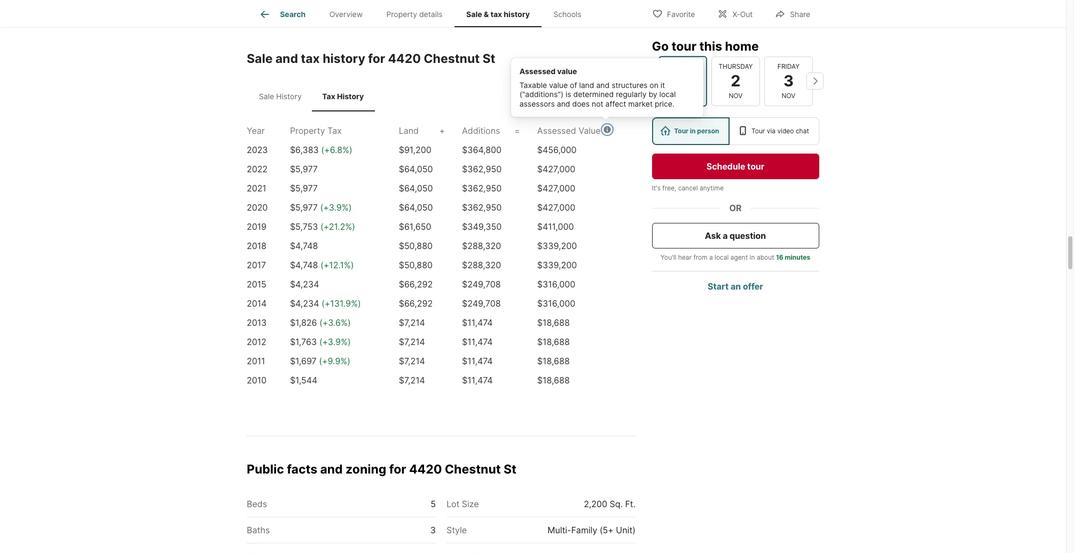 Task type: locate. For each thing, give the bounding box(es) containing it.
1 $5,977 from the top
[[290, 164, 318, 175]]

person
[[698, 127, 720, 135]]

1 $50,880 from the top
[[399, 241, 433, 252]]

1 horizontal spatial nov
[[729, 91, 743, 99]]

1 vertical spatial value
[[549, 81, 568, 90]]

2 $18,688 from the top
[[537, 337, 570, 348]]

nov down friday
[[782, 91, 796, 99]]

0 horizontal spatial st
[[483, 51, 495, 66]]

0 horizontal spatial history
[[276, 92, 302, 101]]

nov for 3
[[782, 91, 796, 99]]

tour inside button
[[748, 161, 765, 171]]

unit)
[[616, 526, 636, 536]]

$1,544
[[290, 376, 318, 386]]

3 left style
[[430, 526, 436, 536]]

1 horizontal spatial st
[[504, 463, 517, 478]]

history inside tab
[[504, 10, 530, 19]]

1 vertical spatial 4420
[[409, 463, 442, 478]]

2 $64,050 from the top
[[399, 183, 433, 194]]

$4,748 down $5,753
[[290, 241, 318, 252]]

2 $5,977 from the top
[[290, 183, 318, 194]]

1 horizontal spatial tour
[[752, 127, 765, 135]]

1 vertical spatial tax
[[301, 51, 320, 66]]

question
[[730, 230, 766, 241]]

1 history from the left
[[276, 92, 302, 101]]

value up of
[[557, 67, 577, 76]]

tour inside option
[[752, 127, 765, 135]]

$4,748 for $4,748 (+12.1%)
[[290, 260, 318, 271]]

property up $6,383
[[290, 126, 325, 136]]

1 horizontal spatial history
[[504, 10, 530, 19]]

0 vertical spatial $316,000
[[537, 280, 575, 290]]

2020
[[247, 203, 268, 213]]

1 $7,214 from the top
[[399, 318, 425, 329]]

0 vertical spatial $288,320
[[462, 241, 501, 252]]

list box containing tour in person
[[652, 117, 819, 145]]

0 horizontal spatial for
[[368, 51, 385, 66]]

chestnut up size
[[445, 463, 501, 478]]

2 horizontal spatial nov
[[782, 91, 796, 99]]

this
[[700, 38, 723, 53]]

history
[[504, 10, 530, 19], [323, 51, 365, 66]]

1 vertical spatial (+3.9%)
[[319, 337, 351, 348]]

assessed inside "assessed value taxable value of land and structures on it ("additions") is determined regularly by local assessors and does not affect market price."
[[520, 67, 556, 76]]

nov inside thursday 2 nov
[[729, 91, 743, 99]]

ft.
[[625, 499, 636, 510]]

1 vertical spatial assessed
[[537, 126, 576, 136]]

of
[[570, 81, 577, 90]]

1 $4,234 from the top
[[290, 280, 319, 290]]

0 vertical spatial tour
[[672, 38, 697, 53]]

$11,474 for (+3.9%)
[[462, 337, 493, 348]]

favorite
[[667, 9, 695, 18]]

1 vertical spatial st
[[504, 463, 517, 478]]

$50,880
[[399, 241, 433, 252], [399, 260, 433, 271]]

history right "&"
[[504, 10, 530, 19]]

$288,320
[[462, 241, 501, 252], [462, 260, 501, 271]]

1 $362,950 from the top
[[462, 164, 502, 175]]

free,
[[663, 184, 677, 192]]

in right agent
[[750, 253, 755, 261]]

$427,000 for 2020
[[537, 203, 575, 213]]

tax right "&"
[[491, 10, 502, 19]]

cancel
[[679, 184, 698, 192]]

$11,474 for (+9.9%)
[[462, 356, 493, 367]]

history for and
[[323, 51, 365, 66]]

property left details on the left top
[[386, 10, 417, 19]]

$427,000
[[537, 164, 575, 175], [537, 183, 575, 194], [537, 203, 575, 213]]

2 vertical spatial $362,950
[[462, 203, 502, 213]]

2
[[731, 71, 741, 90]]

tax up property tax at the top of the page
[[322, 92, 335, 101]]

$4,234 down $4,748 (+12.1%) on the top left
[[290, 280, 319, 290]]

tax inside tab
[[322, 92, 335, 101]]

in inside option
[[690, 127, 696, 135]]

tax down search
[[301, 51, 320, 66]]

0 vertical spatial 3
[[784, 71, 794, 90]]

3 $427,000 from the top
[[537, 203, 575, 213]]

1 vertical spatial tax
[[327, 126, 342, 136]]

2 $7,214 from the top
[[399, 337, 425, 348]]

a inside button
[[723, 230, 728, 241]]

history inside 'tab'
[[276, 92, 302, 101]]

property for property details
[[386, 10, 417, 19]]

0 vertical spatial $4,234
[[290, 280, 319, 290]]

$6,383 (+6.8%)
[[290, 145, 352, 156]]

3 nov from the left
[[782, 91, 796, 99]]

1 vertical spatial $339,200
[[537, 260, 577, 271]]

1 vertical spatial $249,708
[[462, 299, 501, 309]]

start an offer link
[[708, 281, 764, 292]]

2 $427,000 from the top
[[537, 183, 575, 194]]

history down sale and tax history for 4420 chestnut st
[[337, 92, 364, 101]]

2 nov from the left
[[729, 91, 743, 99]]

1 vertical spatial $362,950
[[462, 183, 502, 194]]

$7,214
[[399, 318, 425, 329], [399, 337, 425, 348], [399, 356, 425, 367], [399, 376, 425, 386]]

$1,697 (+9.9%)
[[290, 356, 351, 367]]

$64,050 for 2021
[[399, 183, 433, 194]]

tour right schedule
[[748, 161, 765, 171]]

0 vertical spatial $64,050
[[399, 164, 433, 175]]

0 vertical spatial assessed
[[520, 67, 556, 76]]

tour for schedule
[[748, 161, 765, 171]]

for for zoning
[[389, 463, 406, 478]]

0 vertical spatial st
[[483, 51, 495, 66]]

additions
[[462, 126, 500, 136]]

0 vertical spatial tax
[[322, 92, 335, 101]]

family
[[571, 526, 597, 536]]

1 vertical spatial $4,234
[[290, 299, 319, 309]]

1 horizontal spatial 3
[[784, 71, 794, 90]]

assessed up taxable
[[520, 67, 556, 76]]

beds
[[247, 499, 267, 510]]

1 horizontal spatial local
[[715, 253, 729, 261]]

$4,748 (+12.1%)
[[290, 260, 354, 271]]

sale inside 'tab'
[[259, 92, 274, 101]]

tax for and
[[301, 51, 320, 66]]

1 vertical spatial sale
[[247, 51, 273, 66]]

sale inside tab
[[466, 10, 482, 19]]

and up determined
[[596, 81, 610, 90]]

1 horizontal spatial in
[[750, 253, 755, 261]]

0 horizontal spatial tax
[[301, 51, 320, 66]]

0 vertical spatial tab list
[[247, 0, 602, 27]]

3 $7,214 from the top
[[399, 356, 425, 367]]

0 vertical spatial $427,000
[[537, 164, 575, 175]]

2 vertical spatial $5,977
[[290, 203, 318, 213]]

$5,977
[[290, 164, 318, 175], [290, 183, 318, 194], [290, 203, 318, 213]]

tour left person at top
[[675, 127, 689, 135]]

ask
[[705, 230, 721, 241]]

2 $11,474 from the top
[[462, 337, 493, 348]]

(+3.9%) down (+3.6%)
[[319, 337, 351, 348]]

via
[[767, 127, 776, 135]]

$339,200 for 2017
[[537, 260, 577, 271]]

affect
[[606, 99, 626, 108]]

2 vertical spatial $64,050
[[399, 203, 433, 213]]

1 $249,708 from the top
[[462, 280, 501, 290]]

2 tab list from the top
[[247, 81, 377, 112]]

history up tax history
[[323, 51, 365, 66]]

$5,753 (+21.2%)
[[290, 222, 355, 233]]

2 vertical spatial $427,000
[[537, 203, 575, 213]]

st for sale and tax history for 4420 chestnut st
[[483, 51, 495, 66]]

tab list containing search
[[247, 0, 602, 27]]

0 horizontal spatial in
[[690, 127, 696, 135]]

0 vertical spatial $362,950
[[462, 164, 502, 175]]

4420
[[388, 51, 421, 66], [409, 463, 442, 478]]

$61,650
[[399, 222, 431, 233]]

local up price.
[[660, 90, 676, 99]]

2011
[[247, 356, 265, 367]]

1 horizontal spatial property
[[386, 10, 417, 19]]

sale left "&"
[[466, 10, 482, 19]]

0 vertical spatial $50,880
[[399, 241, 433, 252]]

1 $66,292 from the top
[[399, 280, 433, 290]]

0 vertical spatial in
[[690, 127, 696, 135]]

0 vertical spatial chestnut
[[424, 51, 480, 66]]

2 $288,320 from the top
[[462, 260, 501, 271]]

assessed up "$456,000"
[[537, 126, 576, 136]]

1 vertical spatial property
[[290, 126, 325, 136]]

nov inside friday 3 nov
[[782, 91, 796, 99]]

price.
[[655, 99, 675, 108]]

a
[[723, 230, 728, 241], [710, 253, 713, 261]]

1 $339,200 from the top
[[537, 241, 577, 252]]

tax inside tab
[[491, 10, 502, 19]]

determined
[[573, 90, 614, 99]]

0 vertical spatial a
[[723, 230, 728, 241]]

(+21.2%)
[[321, 222, 355, 233]]

$4,748 left (+12.1%)
[[290, 260, 318, 271]]

1 tour from the left
[[675, 127, 689, 135]]

assessed for assessed value taxable value of land and structures on it ("additions") is determined regularly by local assessors and does not affect market price.
[[520, 67, 556, 76]]

schedule tour
[[707, 161, 765, 171]]

1 horizontal spatial a
[[723, 230, 728, 241]]

0 horizontal spatial local
[[660, 90, 676, 99]]

4 $11,474 from the top
[[462, 376, 493, 386]]

4 $7,214 from the top
[[399, 376, 425, 386]]

nov right price.
[[676, 91, 690, 99]]

list box
[[652, 117, 819, 145]]

2010
[[247, 376, 267, 386]]

0 horizontal spatial tour
[[672, 38, 697, 53]]

tax history tab
[[312, 83, 374, 110]]

2023
[[247, 145, 268, 156]]

$249,708 for 2015
[[462, 280, 501, 290]]

0 horizontal spatial 3
[[430, 526, 436, 536]]

tax up (+6.8%)
[[327, 126, 342, 136]]

1 vertical spatial a
[[710, 253, 713, 261]]

for right zoning on the bottom left of page
[[389, 463, 406, 478]]

0 vertical spatial $249,708
[[462, 280, 501, 290]]

1 vertical spatial $4,748
[[290, 260, 318, 271]]

video
[[778, 127, 794, 135]]

$316,000
[[537, 280, 575, 290], [537, 299, 575, 309]]

$1,826
[[290, 318, 317, 329]]

1 horizontal spatial tour
[[748, 161, 765, 171]]

1 $64,050 from the top
[[399, 164, 433, 175]]

3 $5,977 from the top
[[290, 203, 318, 213]]

$64,050 for 2020
[[399, 203, 433, 213]]

in left person at top
[[690, 127, 696, 135]]

tour up wednesday
[[672, 38, 697, 53]]

0 vertical spatial history
[[504, 10, 530, 19]]

1 $11,474 from the top
[[462, 318, 493, 329]]

1 vertical spatial $427,000
[[537, 183, 575, 194]]

0 horizontal spatial history
[[323, 51, 365, 66]]

$4,234 up $1,826
[[290, 299, 319, 309]]

$18,688
[[537, 318, 570, 329], [537, 337, 570, 348], [537, 356, 570, 367], [537, 376, 570, 386]]

4420 down property details tab
[[388, 51, 421, 66]]

$5,977 down $6,383
[[290, 164, 318, 175]]

$4,234 for $4,234
[[290, 280, 319, 290]]

0 vertical spatial local
[[660, 90, 676, 99]]

history inside tab
[[337, 92, 364, 101]]

0 vertical spatial $66,292
[[399, 280, 433, 290]]

nov for 2
[[729, 91, 743, 99]]

chat
[[796, 127, 809, 135]]

for up tax history tab
[[368, 51, 385, 66]]

lot size
[[447, 499, 479, 510]]

or
[[730, 202, 742, 213]]

2 $339,200 from the top
[[537, 260, 577, 271]]

4420 up 5
[[409, 463, 442, 478]]

1 vertical spatial tab list
[[247, 81, 377, 112]]

0 vertical spatial 4420
[[388, 51, 421, 66]]

1 horizontal spatial tax
[[491, 10, 502, 19]]

0 vertical spatial (+3.9%)
[[320, 203, 352, 213]]

$5,977 for 2022
[[290, 164, 318, 175]]

sale up year
[[259, 92, 274, 101]]

tour for tour via video chat
[[752, 127, 765, 135]]

3 down friday
[[784, 71, 794, 90]]

1 vertical spatial chestnut
[[445, 463, 501, 478]]

sale for sale & tax history
[[466, 10, 482, 19]]

None button
[[659, 56, 707, 106], [712, 56, 760, 106], [764, 56, 813, 106], [659, 56, 707, 106], [712, 56, 760, 106], [764, 56, 813, 106]]

tab list
[[247, 0, 602, 27], [247, 81, 377, 112]]

$66,292 for 2015
[[399, 280, 433, 290]]

2 $4,234 from the top
[[290, 299, 319, 309]]

1 vertical spatial $64,050
[[399, 183, 433, 194]]

$18,688 for $1,826 (+3.6%)
[[537, 318, 570, 329]]

home
[[725, 38, 759, 53]]

st for public facts and zoning for 4420 chestnut st
[[504, 463, 517, 478]]

1 vertical spatial $316,000
[[537, 299, 575, 309]]

(+9.9%)
[[319, 356, 351, 367]]

$5,977 for 2021
[[290, 183, 318, 194]]

style
[[447, 526, 467, 536]]

tour left via
[[752, 127, 765, 135]]

0 vertical spatial property
[[386, 10, 417, 19]]

tour for tour in person
[[675, 127, 689, 135]]

1 vertical spatial $50,880
[[399, 260, 433, 271]]

0 vertical spatial $4,748
[[290, 241, 318, 252]]

value up is
[[549, 81, 568, 90]]

2 $50,880 from the top
[[399, 260, 433, 271]]

assessed
[[520, 67, 556, 76], [537, 126, 576, 136]]

$7,214 for $1,697 (+9.9%)
[[399, 356, 425, 367]]

a right ask
[[723, 230, 728, 241]]

x-out
[[733, 9, 753, 18]]

0 vertical spatial for
[[368, 51, 385, 66]]

0 horizontal spatial nov
[[676, 91, 690, 99]]

property
[[386, 10, 417, 19], [290, 126, 325, 136]]

2 $362,950 from the top
[[462, 183, 502, 194]]

1 vertical spatial 3
[[430, 526, 436, 536]]

3 $18,688 from the top
[[537, 356, 570, 367]]

next image
[[807, 73, 824, 90]]

$64,050 for 2022
[[399, 164, 433, 175]]

local left agent
[[715, 253, 729, 261]]

1 vertical spatial for
[[389, 463, 406, 478]]

sale up sale history
[[247, 51, 273, 66]]

1 $4,748 from the top
[[290, 241, 318, 252]]

overview tab
[[318, 2, 375, 27]]

$5,977 up $5,753
[[290, 203, 318, 213]]

nov down 2
[[729, 91, 743, 99]]

2 vertical spatial sale
[[259, 92, 274, 101]]

for for history
[[368, 51, 385, 66]]

and
[[276, 51, 298, 66], [596, 81, 610, 90], [557, 99, 570, 108], [320, 463, 343, 478]]

(+3.9%) up (+21.2%)
[[320, 203, 352, 213]]

property inside property details tab
[[386, 10, 417, 19]]

and right facts
[[320, 463, 343, 478]]

2 $66,292 from the top
[[399, 299, 433, 309]]

is
[[566, 90, 571, 99]]

0 vertical spatial sale
[[466, 10, 482, 19]]

a right from
[[710, 253, 713, 261]]

history up property tax at the top of the page
[[276, 92, 302, 101]]

2 history from the left
[[337, 92, 364, 101]]

0 vertical spatial $5,977
[[290, 164, 318, 175]]

tax for &
[[491, 10, 502, 19]]

$5,753
[[290, 222, 318, 233]]

1 vertical spatial history
[[323, 51, 365, 66]]

$5,977 up $5,977 (+3.9%)
[[290, 183, 318, 194]]

1 horizontal spatial history
[[337, 92, 364, 101]]

3 $362,950 from the top
[[462, 203, 502, 213]]

2 $316,000 from the top
[[537, 299, 575, 309]]

1 vertical spatial $5,977
[[290, 183, 318, 194]]

$64,050
[[399, 164, 433, 175], [399, 183, 433, 194], [399, 203, 433, 213]]

1 horizontal spatial for
[[389, 463, 406, 478]]

1 $427,000 from the top
[[537, 164, 575, 175]]

3 $11,474 from the top
[[462, 356, 493, 367]]

3 $64,050 from the top
[[399, 203, 433, 213]]

assessors
[[520, 99, 555, 108]]

agent
[[731, 253, 748, 261]]

sale and tax history for 4420 chestnut st
[[247, 51, 495, 66]]

2019
[[247, 222, 267, 233]]

0 vertical spatial tax
[[491, 10, 502, 19]]

tour inside option
[[675, 127, 689, 135]]

1 vertical spatial $66,292
[[399, 299, 433, 309]]

(+6.8%)
[[321, 145, 352, 156]]

1 $18,688 from the top
[[537, 318, 570, 329]]

2 $249,708 from the top
[[462, 299, 501, 309]]

$339,200 for 2018
[[537, 241, 577, 252]]

2 tour from the left
[[752, 127, 765, 135]]

tour via video chat option
[[730, 117, 819, 145]]

0 horizontal spatial property
[[290, 126, 325, 136]]

favorite button
[[643, 2, 704, 24]]

1 vertical spatial local
[[715, 253, 729, 261]]

land
[[399, 126, 419, 136]]

does
[[572, 99, 590, 108]]

chestnut down details on the left top
[[424, 51, 480, 66]]

0 horizontal spatial tour
[[675, 127, 689, 135]]

1 vertical spatial tour
[[748, 161, 765, 171]]

1 tab list from the top
[[247, 0, 602, 27]]

go tour this home
[[652, 38, 759, 53]]

st
[[483, 51, 495, 66], [504, 463, 517, 478]]

0 vertical spatial $339,200
[[537, 241, 577, 252]]

2015
[[247, 280, 266, 290]]

zoning
[[346, 463, 386, 478]]

1 vertical spatial $288,320
[[462, 260, 501, 271]]

(+131.9%)
[[322, 299, 361, 309]]

1 $316,000 from the top
[[537, 280, 575, 290]]

friday 3 nov
[[778, 62, 800, 99]]

you'll
[[661, 253, 677, 261]]

2 $4,748 from the top
[[290, 260, 318, 271]]

search
[[280, 10, 306, 19]]

1 $288,320 from the top
[[462, 241, 501, 252]]

$5,977 (+3.9%)
[[290, 203, 352, 213]]



Task type: vqa. For each thing, say whether or not it's contained in the screenshot.


Task type: describe. For each thing, give the bounding box(es) containing it.
(+12.1%)
[[320, 260, 354, 271]]

sq.
[[610, 499, 623, 510]]

land
[[579, 81, 594, 90]]

$288,320 for 2018
[[462, 241, 501, 252]]

minutes
[[785, 253, 811, 261]]

it's
[[652, 184, 661, 192]]

2013
[[247, 318, 267, 329]]

share
[[790, 9, 810, 18]]

thursday
[[719, 62, 753, 70]]

$411,000
[[537, 222, 574, 233]]

property for property tax
[[290, 126, 325, 136]]

start
[[708, 281, 729, 292]]

5
[[431, 499, 436, 510]]

(+3.9%) for $1,763 (+3.9%)
[[319, 337, 351, 348]]

$364,800
[[462, 145, 502, 156]]

history for tax history
[[337, 92, 364, 101]]

out
[[740, 9, 753, 18]]

$66,292 for 2014
[[399, 299, 433, 309]]

thursday 2 nov
[[719, 62, 753, 99]]

(5+
[[600, 526, 614, 536]]

1 nov from the left
[[676, 91, 690, 99]]

on
[[650, 81, 659, 90]]

schools tab
[[542, 2, 593, 27]]

2018
[[247, 241, 267, 252]]

$1,763
[[290, 337, 317, 348]]

$4,234 (+131.9%)
[[290, 299, 361, 309]]

16
[[776, 253, 784, 261]]

4420 for zoning
[[409, 463, 442, 478]]

$7,214 for $1,826 (+3.6%)
[[399, 318, 425, 329]]

(+3.9%) for $5,977 (+3.9%)
[[320, 203, 352, 213]]

$4,748 for $4,748
[[290, 241, 318, 252]]

$4,234 for $4,234 (+131.9%)
[[290, 299, 319, 309]]

$288,320 for 2017
[[462, 260, 501, 271]]

$11,474 for (+3.6%)
[[462, 318, 493, 329]]

schedule
[[707, 161, 746, 171]]

$427,000 for 2021
[[537, 183, 575, 194]]

structures
[[612, 81, 648, 90]]

$456,000
[[537, 145, 577, 156]]

2,200
[[584, 499, 607, 510]]

details
[[419, 10, 443, 19]]

schedule tour button
[[652, 153, 819, 179]]

tax history
[[322, 92, 364, 101]]

multi-
[[548, 526, 571, 536]]

baths
[[247, 526, 270, 536]]

$7,214 for $1,763 (+3.9%)
[[399, 337, 425, 348]]

2014
[[247, 299, 267, 309]]

anytime
[[700, 184, 724, 192]]

$50,880 for 2017
[[399, 260, 433, 271]]

$1,697
[[290, 356, 317, 367]]

sale history tab
[[249, 83, 312, 110]]

it's free, cancel anytime
[[652, 184, 724, 192]]

an
[[731, 281, 741, 292]]

and down is
[[557, 99, 570, 108]]

and up sale history
[[276, 51, 298, 66]]

$349,350
[[462, 222, 502, 233]]

1 vertical spatial in
[[750, 253, 755, 261]]

assessed value
[[537, 126, 601, 136]]

market
[[628, 99, 653, 108]]

$91,200
[[399, 145, 432, 156]]

$249,708 for 2014
[[462, 299, 501, 309]]

assessed for assessed value
[[537, 126, 576, 136]]

sale & tax history tab
[[455, 2, 542, 27]]

wednesday
[[663, 62, 703, 70]]

$362,950 for 2020
[[462, 203, 502, 213]]

$6,383
[[290, 145, 319, 156]]

ask a question button
[[652, 223, 819, 248]]

$18,688 for $1,763 (+3.9%)
[[537, 337, 570, 348]]

x-
[[733, 9, 740, 18]]

taxable
[[520, 81, 547, 90]]

$427,000 for 2022
[[537, 164, 575, 175]]

not
[[592, 99, 603, 108]]

tour for go
[[672, 38, 697, 53]]

$362,950 for 2021
[[462, 183, 502, 194]]

year
[[247, 126, 265, 136]]

assessed value taxable value of land and structures on it ("additions") is determined regularly by local assessors and does not affect market price.
[[520, 67, 676, 108]]

local inside "assessed value taxable value of land and structures on it ("additions") is determined regularly by local assessors and does not affect market price."
[[660, 90, 676, 99]]

0 vertical spatial value
[[557, 67, 577, 76]]

4420 for history
[[388, 51, 421, 66]]

$316,000 for 2015
[[537, 280, 575, 290]]

x-out button
[[709, 2, 762, 24]]

friday
[[778, 62, 800, 70]]

+
[[439, 126, 445, 136]]

0 horizontal spatial a
[[710, 253, 713, 261]]

it
[[661, 81, 665, 90]]

2021
[[247, 183, 266, 194]]

property details tab
[[375, 2, 455, 27]]

history for sale history
[[276, 92, 302, 101]]

4 $18,688 from the top
[[537, 376, 570, 386]]

multi-family (5+ unit)
[[548, 526, 636, 536]]

3 inside friday 3 nov
[[784, 71, 794, 90]]

lot
[[447, 499, 460, 510]]

you'll hear from a local agent in about 16 minutes
[[661, 253, 811, 261]]

about
[[757, 253, 775, 261]]

$18,688 for $1,697 (+9.9%)
[[537, 356, 570, 367]]

overview
[[329, 10, 363, 19]]

value
[[579, 126, 601, 136]]

&
[[484, 10, 489, 19]]

tab list containing sale history
[[247, 81, 377, 112]]

$316,000 for 2014
[[537, 299, 575, 309]]

sale for sale and tax history for 4420 chestnut st
[[247, 51, 273, 66]]

$1,763 (+3.9%)
[[290, 337, 351, 348]]

history for &
[[504, 10, 530, 19]]

size
[[462, 499, 479, 510]]

chestnut for public facts and zoning for 4420 chestnut st
[[445, 463, 501, 478]]

property tax
[[290, 126, 342, 136]]

sale for sale history
[[259, 92, 274, 101]]

chestnut for sale and tax history for 4420 chestnut st
[[424, 51, 480, 66]]

sale & tax history
[[466, 10, 530, 19]]

(+3.6%)
[[319, 318, 351, 329]]

tour in person option
[[652, 117, 730, 145]]

ask a question
[[705, 230, 766, 241]]

$50,880 for 2018
[[399, 241, 433, 252]]

2022
[[247, 164, 268, 175]]

$362,950 for 2022
[[462, 164, 502, 175]]

2017
[[247, 260, 266, 271]]

start an offer
[[708, 281, 764, 292]]

search link
[[259, 8, 306, 21]]

=
[[515, 126, 520, 136]]



